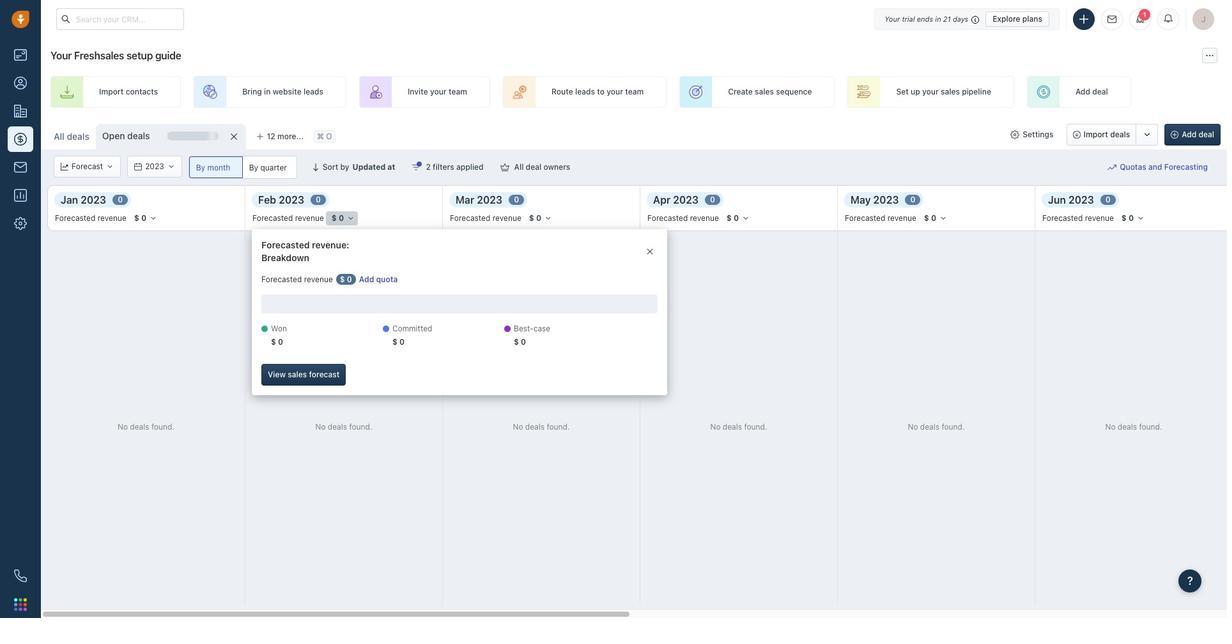 Task type: locate. For each thing, give the bounding box(es) containing it.
0 horizontal spatial team
[[449, 87, 467, 97]]

0 horizontal spatial add
[[359, 275, 374, 285]]

container_wx8msf4aqz5i3rn1 image left settings
[[1011, 130, 1020, 139]]

forecasted
[[55, 214, 95, 223], [253, 214, 293, 223], [450, 214, 491, 223], [648, 214, 688, 223], [845, 214, 886, 223], [1043, 214, 1083, 223], [262, 240, 310, 251], [262, 275, 302, 285]]

revenue down the may 2023
[[888, 214, 917, 223]]

12
[[267, 132, 275, 141]]

0 horizontal spatial all
[[54, 131, 64, 142]]

4 no from the left
[[711, 422, 721, 432]]

0 horizontal spatial leads
[[304, 87, 323, 97]]

deal left owners
[[526, 162, 542, 172]]

3 no deals found. from the left
[[513, 422, 570, 432]]

revenue for apr 2023
[[690, 214, 719, 223]]

forecasted revenue inside dialog
[[262, 275, 333, 285]]

0 horizontal spatial import
[[99, 87, 124, 97]]

view
[[268, 370, 286, 380]]

forecasted for feb
[[253, 214, 293, 223]]

revenue down jun 2023
[[1085, 214, 1114, 223]]

view sales forecast button
[[262, 364, 346, 386]]

all up forecast dropdown button
[[54, 131, 64, 142]]

2 horizontal spatial deal
[[1199, 130, 1215, 139]]

phone image
[[14, 570, 27, 583]]

your left freshsales
[[51, 50, 72, 61]]

container_wx8msf4aqz5i3rn1 image inside 2 filters applied button
[[412, 163, 421, 172]]

sales right create
[[755, 87, 774, 97]]

contacts
[[126, 87, 158, 97]]

0 vertical spatial in
[[936, 14, 942, 23]]

container_wx8msf4aqz5i3rn1 image left 2
[[412, 163, 421, 172]]

1 vertical spatial add deal
[[1182, 130, 1215, 139]]

0 vertical spatial import
[[99, 87, 124, 97]]

0 vertical spatial your
[[885, 14, 900, 23]]

2023 right mar
[[477, 194, 503, 206]]

forecasted down jun
[[1043, 214, 1083, 223]]

6 no from the left
[[1106, 422, 1116, 432]]

forecasted revenue down breakdown
[[262, 275, 333, 285]]

1 horizontal spatial leads
[[575, 87, 595, 97]]

all inside button
[[514, 162, 524, 172]]

your right invite
[[430, 87, 447, 97]]

1 vertical spatial add
[[1182, 130, 1197, 139]]

in
[[936, 14, 942, 23], [264, 87, 271, 97]]

1 vertical spatial import
[[1084, 130, 1109, 139]]

no for may 2023
[[908, 422, 919, 432]]

12 more... button
[[249, 128, 311, 146]]

container_wx8msf4aqz5i3rn1 image inside forecast dropdown button
[[61, 163, 68, 171]]

found. for feb 2023
[[349, 422, 372, 432]]

5 no deals found. from the left
[[908, 422, 965, 432]]

3 found. from the left
[[547, 422, 570, 432]]

1 horizontal spatial your
[[885, 14, 900, 23]]

4 no deals found. from the left
[[711, 422, 768, 432]]

deal
[[1093, 87, 1109, 97], [1199, 130, 1215, 139], [526, 162, 542, 172]]

forecasted revenue for apr
[[648, 214, 719, 223]]

1 vertical spatial deal
[[1199, 130, 1215, 139]]

all left owners
[[514, 162, 524, 172]]

container_wx8msf4aqz5i3rn1 image inside quotas and forecasting link
[[1108, 163, 1117, 172]]

deal inside all deal owners button
[[526, 162, 542, 172]]

deal up forecasting
[[1199, 130, 1215, 139]]

2023 right apr
[[673, 194, 699, 206]]

days
[[953, 14, 969, 23]]

forecast
[[309, 370, 340, 380]]

open
[[102, 130, 125, 141]]

2023 button
[[127, 156, 182, 178]]

add up import deals button at the right
[[1076, 87, 1091, 97]]

2 horizontal spatial sales
[[941, 87, 960, 97]]

no deals found. for feb 2023
[[316, 422, 372, 432]]

0 vertical spatial add deal
[[1076, 87, 1109, 97]]

2 no deals found. from the left
[[316, 422, 372, 432]]

import deals group
[[1067, 124, 1159, 146]]

set
[[897, 87, 909, 97]]

import down the add deal link on the top right
[[1084, 130, 1109, 139]]

container_wx8msf4aqz5i3rn1 image left the 'quotas'
[[1108, 163, 1117, 172]]

forecast
[[72, 162, 103, 172]]

found. for apr 2023
[[745, 422, 768, 432]]

add deal up forecasting
[[1182, 130, 1215, 139]]

container_wx8msf4aqz5i3rn1 image for 2023
[[134, 163, 142, 171]]

all deal owners
[[514, 162, 571, 172]]

add deal inside button
[[1182, 130, 1215, 139]]

apr 2023
[[653, 194, 699, 206]]

import deals
[[1084, 130, 1131, 139]]

2 horizontal spatial add
[[1182, 130, 1197, 139]]

1 $ 0 button from the left
[[128, 212, 161, 226]]

2023
[[145, 162, 164, 172], [81, 194, 106, 206], [279, 194, 304, 206], [477, 194, 503, 206], [673, 194, 699, 206], [874, 194, 899, 206], [1069, 194, 1095, 206]]

container_wx8msf4aqz5i3rn1 image down open deals 'link'
[[134, 163, 142, 171]]

feb 2023
[[258, 194, 304, 206]]

sort
[[323, 162, 338, 172]]

team right to
[[625, 87, 644, 97]]

your right up
[[923, 87, 939, 97]]

forecasted down apr
[[648, 214, 688, 223]]

sales left pipeline
[[941, 87, 960, 97]]

sales right view
[[288, 370, 307, 380]]

container_wx8msf4aqz5i3rn1 image inside forecast dropdown button
[[106, 163, 114, 171]]

your
[[885, 14, 900, 23], [51, 50, 72, 61]]

2023 for jan 2023
[[81, 194, 106, 206]]

2023 down open deals 'link'
[[145, 162, 164, 172]]

may
[[851, 194, 871, 206]]

1 vertical spatial your
[[51, 50, 72, 61]]

1
[[1143, 11, 1147, 19]]

add deal for add deal button
[[1182, 130, 1215, 139]]

owners
[[544, 162, 571, 172]]

1 horizontal spatial sales
[[755, 87, 774, 97]]

container_wx8msf4aqz5i3rn1 image right applied
[[500, 163, 509, 172]]

0 horizontal spatial sales
[[288, 370, 307, 380]]

container_wx8msf4aqz5i3rn1 image
[[106, 163, 114, 171], [412, 163, 421, 172], [500, 163, 509, 172], [1108, 163, 1117, 172], [646, 248, 654, 256]]

import inside button
[[1084, 130, 1109, 139]]

deal up import deals button at the right
[[1093, 87, 1109, 97]]

phone element
[[8, 564, 33, 590]]

your left trial
[[885, 14, 900, 23]]

no for feb 2023
[[316, 422, 326, 432]]

by
[[249, 163, 258, 172], [196, 163, 205, 173]]

$ 0 button
[[128, 212, 161, 226], [326, 212, 358, 226], [524, 212, 556, 226], [721, 212, 753, 226], [919, 212, 951, 226], [1116, 212, 1148, 226]]

forecasted for mar
[[450, 214, 491, 223]]

settings
[[1023, 130, 1054, 139]]

revenue down mar 2023
[[493, 214, 522, 223]]

forecasted for apr
[[648, 214, 688, 223]]

deal for all deal owners button
[[526, 162, 542, 172]]

import left contacts
[[99, 87, 124, 97]]

forecasted revenue down apr 2023
[[648, 214, 719, 223]]

12 more...
[[267, 132, 304, 141]]

leads right website in the top of the page
[[304, 87, 323, 97]]

create sales sequence
[[728, 87, 812, 97]]

invite your team
[[408, 87, 467, 97]]

0 horizontal spatial your
[[51, 50, 72, 61]]

$ 0
[[134, 214, 147, 223], [332, 214, 344, 223], [529, 214, 542, 223], [727, 214, 739, 223], [924, 214, 937, 223], [1122, 214, 1134, 223], [340, 275, 352, 285], [271, 338, 283, 347], [393, 338, 405, 347], [514, 338, 526, 347]]

4 $ 0 button from the left
[[721, 212, 753, 226]]

forecasted revenue down the jan 2023
[[55, 214, 126, 223]]

2 vertical spatial add
[[359, 275, 374, 285]]

found. for jan 2023
[[151, 422, 175, 432]]

container_wx8msf4aqz5i3rn1 image inside the settings popup button
[[1011, 130, 1020, 139]]

found.
[[151, 422, 175, 432], [349, 422, 372, 432], [547, 422, 570, 432], [745, 422, 768, 432], [942, 422, 965, 432], [1140, 422, 1163, 432]]

2 no from the left
[[316, 422, 326, 432]]

2023 right jan
[[81, 194, 106, 206]]

breakdown
[[262, 253, 309, 263]]

import
[[99, 87, 124, 97], [1084, 130, 1109, 139]]

$ 0 button for feb 2023
[[326, 212, 358, 226]]

0 horizontal spatial your
[[430, 87, 447, 97]]

forecasted revenue down jun 2023
[[1043, 214, 1114, 223]]

0 horizontal spatial by
[[196, 163, 205, 173]]

2023 right feb
[[279, 194, 304, 206]]

apr
[[653, 194, 671, 206]]

⌘
[[317, 132, 324, 142]]

revenue down forecasted revenue: breakdown
[[304, 275, 333, 285]]

forecasted revenue: breakdown
[[262, 240, 349, 263]]

import contacts link
[[51, 76, 181, 108]]

2 found. from the left
[[349, 422, 372, 432]]

0 horizontal spatial in
[[264, 87, 271, 97]]

all
[[54, 131, 64, 142], [514, 162, 524, 172]]

1 vertical spatial all
[[514, 162, 524, 172]]

jan
[[61, 194, 78, 206]]

sales inside button
[[288, 370, 307, 380]]

your right to
[[607, 87, 623, 97]]

in left the 21
[[936, 14, 942, 23]]

1 horizontal spatial by
[[249, 163, 258, 172]]

add quota link
[[359, 274, 398, 285]]

invite your team link
[[359, 76, 490, 108]]

2023 for may 2023
[[874, 194, 899, 206]]

leads
[[304, 87, 323, 97], [575, 87, 595, 97]]

by left month
[[196, 163, 205, 173]]

no for jun 2023
[[1106, 422, 1116, 432]]

add deal up import deals button at the right
[[1076, 87, 1109, 97]]

container_wx8msf4aqz5i3rn1 image inside all deal owners button
[[500, 163, 509, 172]]

3 $ 0 button from the left
[[524, 212, 556, 226]]

forecasted revenue down the may 2023
[[845, 214, 917, 223]]

2 horizontal spatial your
[[923, 87, 939, 97]]

forecasted revenue for jan
[[55, 214, 126, 223]]

0
[[118, 195, 123, 205], [316, 195, 321, 205], [514, 195, 519, 205], [710, 195, 716, 205], [911, 195, 916, 205], [1106, 195, 1111, 205], [141, 214, 147, 223], [339, 214, 344, 223], [536, 214, 542, 223], [734, 214, 739, 223], [932, 214, 937, 223], [1129, 214, 1134, 223], [347, 275, 352, 285], [278, 338, 283, 347], [400, 338, 405, 347], [521, 338, 526, 347]]

forecasted revenue for mar
[[450, 214, 522, 223]]

1 horizontal spatial team
[[625, 87, 644, 97]]

3 no from the left
[[513, 422, 523, 432]]

revenue down apr 2023
[[690, 214, 719, 223]]

1 horizontal spatial deal
[[1093, 87, 1109, 97]]

forecasted down the may
[[845, 214, 886, 223]]

2 $ 0 button from the left
[[326, 212, 358, 226]]

1 leads from the left
[[304, 87, 323, 97]]

sort by updated at
[[323, 162, 395, 172]]

5 no from the left
[[908, 422, 919, 432]]

5 found. from the left
[[942, 422, 965, 432]]

no deals found.
[[118, 422, 175, 432], [316, 422, 372, 432], [513, 422, 570, 432], [711, 422, 768, 432], [908, 422, 965, 432], [1106, 422, 1163, 432]]

dialog
[[252, 230, 668, 395]]

add
[[1076, 87, 1091, 97], [1182, 130, 1197, 139], [359, 275, 374, 285]]

1 vertical spatial in
[[264, 87, 271, 97]]

your freshsales setup guide
[[51, 50, 181, 61]]

forecasted revenue down feb 2023
[[253, 214, 324, 223]]

1 horizontal spatial your
[[607, 87, 623, 97]]

4 found. from the left
[[745, 422, 768, 432]]

trial
[[902, 14, 915, 23]]

deal inside add deal button
[[1199, 130, 1215, 139]]

revenue up forecasted revenue: breakdown
[[295, 214, 324, 223]]

forecasted down feb
[[253, 214, 293, 223]]

team
[[449, 87, 467, 97], [625, 87, 644, 97]]

forecasted up breakdown
[[262, 240, 310, 251]]

1 horizontal spatial add deal
[[1182, 130, 1215, 139]]

no
[[118, 422, 128, 432], [316, 422, 326, 432], [513, 422, 523, 432], [711, 422, 721, 432], [908, 422, 919, 432], [1106, 422, 1116, 432]]

container_wx8msf4aqz5i3rn1 image inside dialog
[[646, 248, 654, 256]]

0 vertical spatial all
[[54, 131, 64, 142]]

forecast button
[[54, 156, 121, 178]]

settings button
[[1005, 124, 1060, 146]]

1 horizontal spatial add
[[1076, 87, 1091, 97]]

forecasted down jan
[[55, 214, 95, 223]]

forecasted down breakdown
[[262, 275, 302, 285]]

0 vertical spatial deal
[[1093, 87, 1109, 97]]

team right invite
[[449, 87, 467, 97]]

leads left to
[[575, 87, 595, 97]]

sales for forecast
[[288, 370, 307, 380]]

2023 inside 2023 dropdown button
[[145, 162, 164, 172]]

revenue
[[98, 214, 126, 223], [295, 214, 324, 223], [493, 214, 522, 223], [690, 214, 719, 223], [888, 214, 917, 223], [1085, 214, 1114, 223], [304, 275, 333, 285]]

1 no from the left
[[118, 422, 128, 432]]

container_wx8msf4aqz5i3rn1 image down apr
[[646, 248, 654, 256]]

all for all deals
[[54, 131, 64, 142]]

$ 0 button for apr 2023
[[721, 212, 753, 226]]

0 vertical spatial add
[[1076, 87, 1091, 97]]

6 found. from the left
[[1140, 422, 1163, 432]]

0 horizontal spatial deal
[[526, 162, 542, 172]]

container_wx8msf4aqz5i3rn1 image
[[1011, 130, 1020, 139], [61, 163, 68, 171], [134, 163, 142, 171], [167, 163, 175, 171]]

container_wx8msf4aqz5i3rn1 image right "forecast" at the top left of page
[[106, 163, 114, 171]]

forecasted down mar
[[450, 214, 491, 223]]

$ 0 button for jun 2023
[[1116, 212, 1148, 226]]

2 vertical spatial deal
[[526, 162, 542, 172]]

feb
[[258, 194, 276, 206]]

deal inside the add deal link
[[1093, 87, 1109, 97]]

revenue for jan 2023
[[98, 214, 126, 223]]

2023 right jun
[[1069, 194, 1095, 206]]

no deals found. for jan 2023
[[118, 422, 175, 432]]

0 horizontal spatial add deal
[[1076, 87, 1109, 97]]

revenue for jun 2023
[[1085, 214, 1114, 223]]

add left quota at the left of page
[[359, 275, 374, 285]]

1 open deals button from the left
[[96, 124, 246, 150]]

open deals button
[[96, 124, 246, 150], [102, 124, 246, 148]]

deals inside 'link'
[[127, 130, 150, 141]]

$ 0 button for may 2023
[[919, 212, 951, 226]]

1 horizontal spatial all
[[514, 162, 524, 172]]

2023 right the may
[[874, 194, 899, 206]]

quarter
[[261, 163, 287, 172]]

1 no deals found. from the left
[[118, 422, 175, 432]]

by for by month
[[196, 163, 205, 173]]

revenue down the jan 2023
[[98, 214, 126, 223]]

add inside button
[[1182, 130, 1197, 139]]

add deal
[[1076, 87, 1109, 97], [1182, 130, 1215, 139]]

1 found. from the left
[[151, 422, 175, 432]]

leads inside bring in website leads link
[[304, 87, 323, 97]]

by left quarter
[[249, 163, 258, 172]]

in right "bring"
[[264, 87, 271, 97]]

forecasted revenue down mar 2023
[[450, 214, 522, 223]]

1 horizontal spatial import
[[1084, 130, 1109, 139]]

2 open deals button from the left
[[102, 124, 246, 148]]

6 no deals found. from the left
[[1106, 422, 1163, 432]]

container_wx8msf4aqz5i3rn1 image for forecast
[[61, 163, 68, 171]]

⌘ o
[[317, 132, 332, 142]]

6 $ 0 button from the left
[[1116, 212, 1148, 226]]

container_wx8msf4aqz5i3rn1 image left "forecast" at the top left of page
[[61, 163, 68, 171]]

add up forecasting
[[1182, 130, 1197, 139]]

5 $ 0 button from the left
[[919, 212, 951, 226]]

2 leads from the left
[[575, 87, 595, 97]]



Task type: vqa. For each thing, say whether or not it's contained in the screenshot.
Send button
no



Task type: describe. For each thing, give the bounding box(es) containing it.
set up your sales pipeline link
[[848, 76, 1015, 108]]

route leads to your team
[[552, 87, 644, 97]]

import deals button
[[1067, 124, 1137, 146]]

all deals
[[54, 131, 89, 142]]

Search your CRM... text field
[[56, 8, 184, 30]]

filters
[[433, 162, 454, 172]]

deal for add deal button
[[1199, 130, 1215, 139]]

freshworks switcher image
[[14, 599, 27, 612]]

may 2023
[[851, 194, 899, 206]]

forecasted revenue for may
[[845, 214, 917, 223]]

revenue:
[[312, 240, 349, 251]]

jan 2023
[[61, 194, 106, 206]]

deals for may 2023
[[921, 422, 940, 432]]

bring in website leads link
[[194, 76, 347, 108]]

no deals found. for mar 2023
[[513, 422, 570, 432]]

at
[[388, 162, 395, 172]]

2023 for apr 2023
[[673, 194, 699, 206]]

no deals found. for may 2023
[[908, 422, 965, 432]]

revenue inside dialog
[[304, 275, 333, 285]]

explore plans link
[[986, 11, 1050, 27]]

your for your trial ends in 21 days
[[885, 14, 900, 23]]

create sales sequence link
[[680, 76, 835, 108]]

case
[[534, 324, 551, 334]]

sequence
[[776, 87, 812, 97]]

jun
[[1049, 194, 1066, 206]]

mar 2023
[[456, 194, 503, 206]]

plans
[[1023, 14, 1043, 23]]

by quarter
[[249, 163, 287, 172]]

all for all deal owners
[[514, 162, 524, 172]]

committed
[[393, 324, 432, 334]]

quotas
[[1120, 163, 1147, 172]]

deals for jan 2023
[[130, 422, 149, 432]]

best-
[[514, 324, 534, 334]]

mar
[[456, 194, 475, 206]]

by month button
[[189, 157, 243, 178]]

1 link
[[1130, 8, 1152, 30]]

no for mar 2023
[[513, 422, 523, 432]]

all deal owners button
[[492, 157, 579, 178]]

explore plans
[[993, 14, 1043, 23]]

invite
[[408, 87, 428, 97]]

by for by quarter
[[249, 163, 258, 172]]

pipeline
[[962, 87, 992, 97]]

no deals found. for apr 2023
[[711, 422, 768, 432]]

add inside dialog
[[359, 275, 374, 285]]

revenue for mar 2023
[[493, 214, 522, 223]]

1 horizontal spatial in
[[936, 14, 942, 23]]

2 your from the left
[[607, 87, 623, 97]]

route leads to your team link
[[503, 76, 667, 108]]

by
[[340, 162, 349, 172]]

and
[[1149, 163, 1163, 172]]

no for apr 2023
[[711, 422, 721, 432]]

add quota
[[359, 275, 398, 285]]

revenue for feb 2023
[[295, 214, 324, 223]]

freshsales
[[74, 50, 124, 61]]

o
[[326, 132, 332, 142]]

import contacts
[[99, 87, 158, 97]]

setup
[[126, 50, 153, 61]]

2023 for mar 2023
[[477, 194, 503, 206]]

forecasted revenue for feb
[[253, 214, 324, 223]]

2023 for jun 2023
[[1069, 194, 1095, 206]]

view sales forecast
[[268, 370, 340, 380]]

2 team from the left
[[625, 87, 644, 97]]

container_wx8msf4aqz5i3rn1 image for settings
[[1011, 130, 1020, 139]]

$ 0 button for mar 2023
[[524, 212, 556, 226]]

2023 for feb 2023
[[279, 194, 304, 206]]

by month
[[196, 163, 230, 173]]

forecasted for jun
[[1043, 214, 1083, 223]]

route
[[552, 87, 573, 97]]

2
[[426, 162, 431, 172]]

2 filters applied button
[[404, 157, 492, 178]]

no for jan 2023
[[118, 422, 128, 432]]

quota
[[376, 275, 398, 285]]

your trial ends in 21 days
[[885, 14, 969, 23]]

sales for sequence
[[755, 87, 774, 97]]

deals for jun 2023
[[1118, 422, 1138, 432]]

quotas and forecasting link
[[1108, 156, 1221, 179]]

open deals link
[[102, 130, 150, 143]]

add deal for the add deal link on the top right
[[1076, 87, 1109, 97]]

by quarter button
[[243, 157, 296, 178]]

jun 2023
[[1049, 194, 1095, 206]]

updated
[[353, 162, 386, 172]]

your for your freshsales setup guide
[[51, 50, 72, 61]]

container_wx8msf4aqz5i3rn1 image left by month in the top of the page
[[167, 163, 175, 171]]

1 team from the left
[[449, 87, 467, 97]]

more...
[[277, 132, 304, 141]]

add for add deal button
[[1182, 130, 1197, 139]]

dialog containing forecasted revenue:
[[252, 230, 668, 395]]

open deals
[[102, 130, 150, 141]]

add deal link
[[1027, 76, 1132, 108]]

import for import deals
[[1084, 130, 1109, 139]]

ends
[[917, 14, 934, 23]]

1 your from the left
[[430, 87, 447, 97]]

leads inside route leads to your team link
[[575, 87, 595, 97]]

to
[[597, 87, 605, 97]]

explore
[[993, 14, 1021, 23]]

deals for feb 2023
[[328, 422, 347, 432]]

deals inside group
[[1111, 130, 1131, 139]]

found. for mar 2023
[[547, 422, 570, 432]]

set up your sales pipeline
[[897, 87, 992, 97]]

create
[[728, 87, 753, 97]]

website
[[273, 87, 302, 97]]

add for the add deal link on the top right
[[1076, 87, 1091, 97]]

add deal button
[[1165, 124, 1221, 146]]

$ 0 button for jan 2023
[[128, 212, 161, 226]]

month
[[207, 163, 230, 173]]

applied
[[456, 162, 484, 172]]

forecasted revenue for jun
[[1043, 214, 1114, 223]]

deal for the add deal link on the top right
[[1093, 87, 1109, 97]]

guide
[[155, 50, 181, 61]]

found. for may 2023
[[942, 422, 965, 432]]

won
[[271, 324, 287, 334]]

deals for mar 2023
[[525, 422, 545, 432]]

quotas and forecasting
[[1120, 163, 1208, 172]]

up
[[911, 87, 921, 97]]

found. for jun 2023
[[1140, 422, 1163, 432]]

deals for apr 2023
[[723, 422, 742, 432]]

bring
[[242, 87, 262, 97]]

no deals found. for jun 2023
[[1106, 422, 1163, 432]]

import for import contacts
[[99, 87, 124, 97]]

2 filters applied
[[426, 162, 484, 172]]

forecasted for may
[[845, 214, 886, 223]]

3 your from the left
[[923, 87, 939, 97]]

bring in website leads
[[242, 87, 323, 97]]

best-case
[[514, 324, 551, 334]]

forecasted for jan
[[55, 214, 95, 223]]

21
[[944, 14, 951, 23]]

forecasted inside forecasted revenue: breakdown
[[262, 240, 310, 251]]

revenue for may 2023
[[888, 214, 917, 223]]



